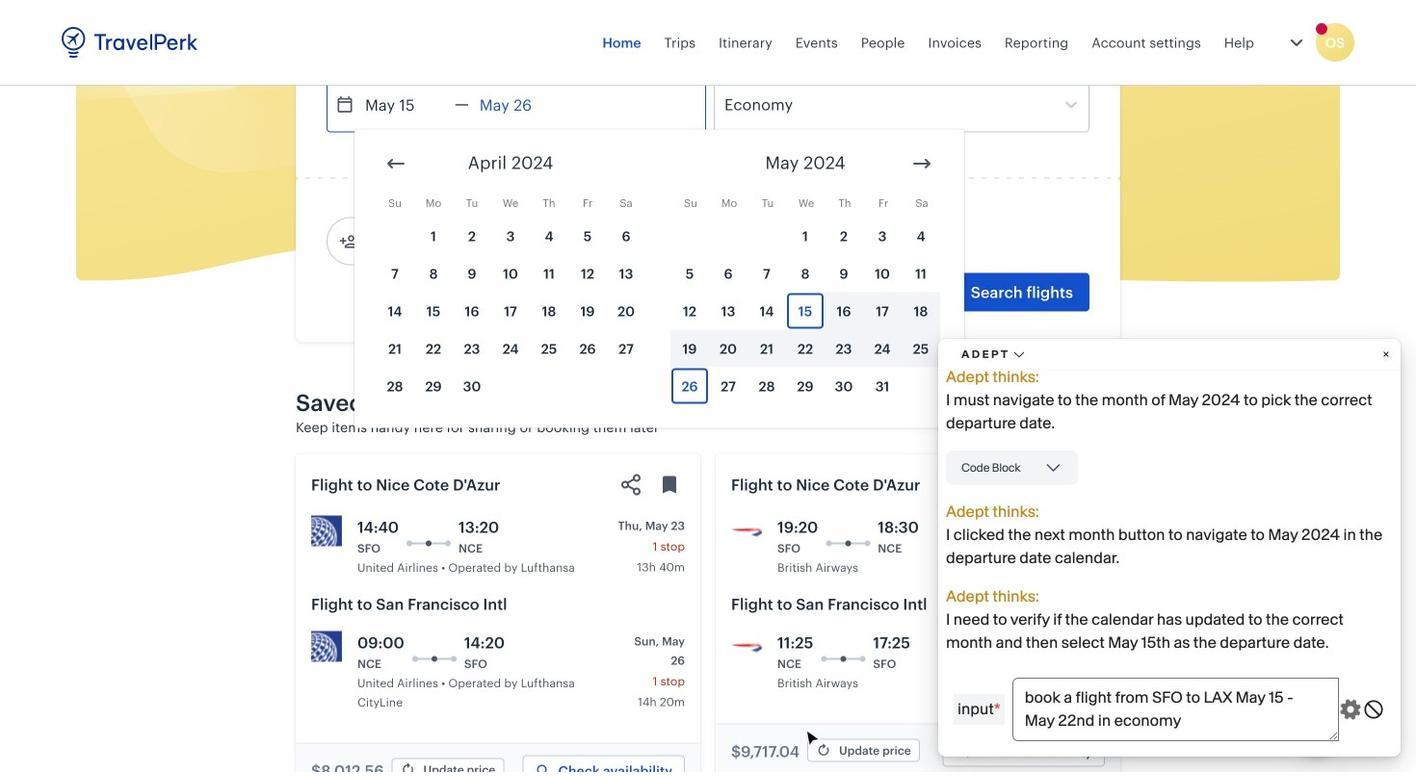 Task type: describe. For each thing, give the bounding box(es) containing it.
Add first traveler search field
[[358, 226, 559, 257]]

move forward to switch to the next month. image
[[910, 152, 934, 175]]

move backward to switch to the previous month. image
[[384, 152, 408, 175]]

british airways image
[[731, 632, 762, 662]]

british airways image
[[731, 516, 762, 547]]

2 united airlines image from the top
[[311, 632, 342, 662]]

Depart text field
[[355, 78, 455, 132]]



Task type: locate. For each thing, give the bounding box(es) containing it.
1 united airlines image from the top
[[311, 516, 342, 547]]

Return text field
[[469, 78, 569, 132]]

0 vertical spatial united airlines image
[[311, 516, 342, 547]]

calendar application
[[355, 130, 1416, 443]]

1 vertical spatial united airlines image
[[311, 632, 342, 662]]

united airlines image
[[311, 516, 342, 547], [311, 632, 342, 662]]

To search field
[[761, 26, 1064, 56]]

From search field
[[355, 26, 657, 56]]



